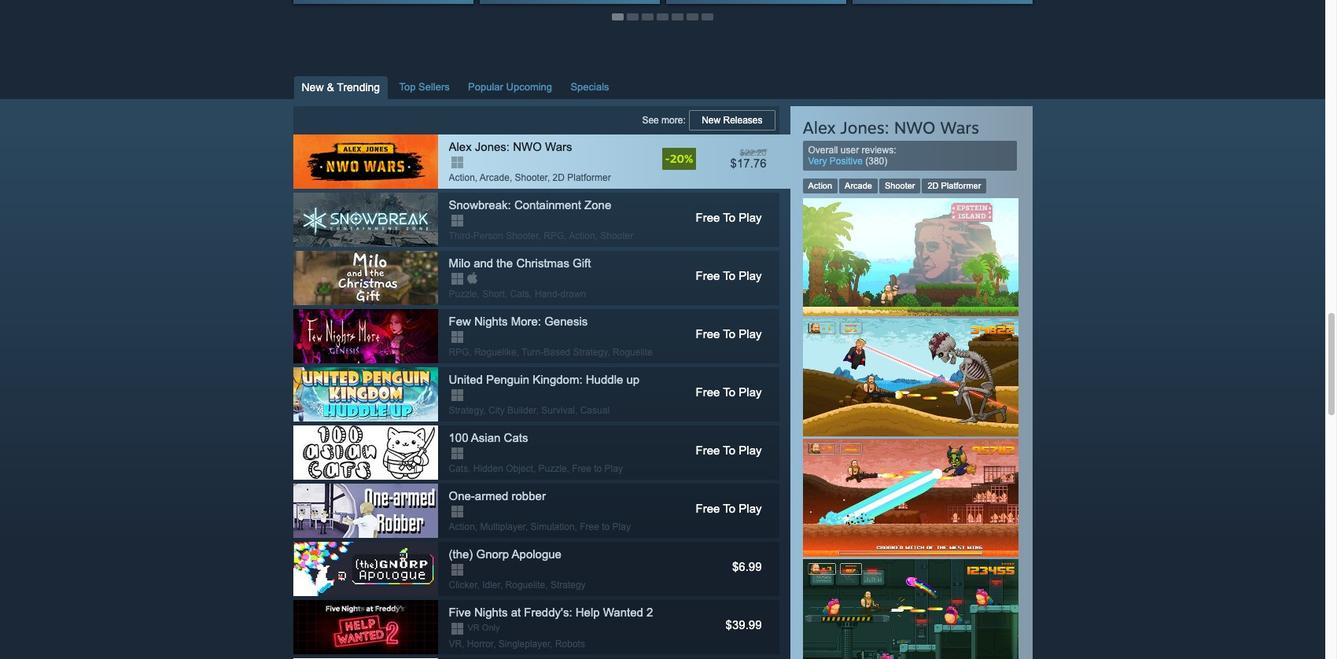 Task type: locate. For each thing, give the bounding box(es) containing it.
cats up one-
[[449, 463, 468, 474]]

0 vertical spatial nwo
[[894, 117, 935, 137]]

arcade down 'positive'
[[845, 181, 872, 190]]

0 vertical spatial rpg
[[544, 230, 564, 241]]

1 vertical spatial nwo
[[513, 140, 542, 153]]

one-
[[449, 489, 475, 502]]

play for united penguin kingdom: huddle up
[[739, 385, 762, 398]]

4 to from the top
[[723, 385, 736, 398]]

1 horizontal spatial wars
[[940, 117, 979, 137]]

1 vertical spatial new
[[702, 115, 721, 126]]

up
[[626, 373, 640, 386]]

action down very
[[808, 181, 832, 190]]

to for one-armed robber
[[723, 502, 736, 515]]

specials
[[571, 81, 609, 93]]

0 horizontal spatial roguelite
[[505, 579, 545, 590]]

new releases link
[[688, 109, 776, 131]]

1 horizontal spatial new
[[702, 115, 721, 126]]

1 horizontal spatial alex
[[803, 117, 836, 137]]

nwo for alex jones: nwo wars
[[513, 140, 542, 153]]

100
[[449, 431, 468, 444]]

christmas
[[516, 256, 569, 270]]

reviews:
[[862, 144, 896, 155]]

1 horizontal spatial 2d
[[928, 181, 939, 190]]

play for milo and the christmas gift
[[739, 269, 762, 282]]

clicker
[[449, 579, 477, 590]]

snowbreak: containment zone image
[[293, 192, 438, 247]]

jones: up reviews:
[[840, 117, 889, 137]]

3 to from the top
[[723, 327, 736, 340]]

&
[[327, 81, 334, 93]]

free to play for milo and the christmas gift
[[696, 269, 762, 282]]

few nights more: genesis
[[449, 314, 588, 328]]

action for action
[[808, 181, 832, 190]]

2 nights from the top
[[474, 605, 508, 619]]

roguelite
[[613, 347, 653, 358], [505, 579, 545, 590]]

free to play
[[696, 211, 762, 224], [696, 269, 762, 282], [696, 327, 762, 340], [696, 385, 762, 398], [696, 443, 762, 457], [696, 502, 762, 515]]

jones: up action , arcade , shooter , 2d platformer
[[475, 140, 510, 153]]

0 vertical spatial strategy
[[573, 347, 608, 358]]

very
[[808, 155, 827, 166]]

roguelite up at at the left bottom
[[505, 579, 545, 590]]

new left releases
[[702, 115, 721, 126]]

play
[[739, 211, 762, 224], [739, 269, 762, 282], [739, 327, 762, 340], [739, 385, 762, 398], [739, 443, 762, 457], [605, 463, 623, 474], [739, 502, 762, 515], [612, 521, 631, 532]]

0 vertical spatial new
[[302, 81, 324, 93]]

shooter down (380)
[[885, 181, 915, 190]]

strategy up huddle
[[573, 347, 608, 358]]

vr left the only
[[468, 623, 480, 632]]

alex up overall
[[803, 117, 836, 137]]

wars up 2d platformer
[[940, 117, 979, 137]]

few
[[449, 314, 471, 328]]

1 horizontal spatial nwo
[[894, 117, 935, 137]]

wars for alex jones: nwo wars overall user reviews: very positive (380)
[[940, 117, 979, 137]]

puzzle
[[449, 288, 477, 299], [538, 463, 567, 474]]

1 vertical spatial cats
[[504, 431, 528, 444]]

platformer right shooter link at the top of the page
[[941, 181, 981, 190]]

arcade
[[480, 172, 510, 183], [845, 181, 872, 190]]

strategy
[[573, 347, 608, 358], [449, 405, 483, 416], [550, 579, 586, 590]]

the
[[497, 256, 513, 270]]

to for 100 asian cats
[[723, 443, 736, 457]]

casual
[[580, 405, 610, 416]]

0 horizontal spatial arcade
[[480, 172, 510, 183]]

rpg up united
[[449, 347, 469, 358]]

action for action , arcade , shooter , 2d platformer
[[449, 172, 475, 183]]

1 horizontal spatial puzzle
[[538, 463, 567, 474]]

1 vertical spatial nights
[[474, 605, 508, 619]]

action up (the)
[[449, 521, 475, 532]]

jones: inside alex jones: nwo wars overall user reviews: very positive (380)
[[840, 117, 889, 137]]

one-armed robber
[[449, 489, 546, 502]]

more:
[[511, 314, 541, 328]]

6 free to play from the top
[[696, 502, 762, 515]]

cats down builder
[[504, 431, 528, 444]]

$17.76
[[730, 156, 766, 170]]

wars
[[940, 117, 979, 137], [545, 140, 572, 153]]

to
[[594, 463, 602, 474], [602, 521, 610, 532]]

0 vertical spatial puzzle
[[449, 288, 477, 299]]

see
[[642, 115, 659, 126]]

trending
[[337, 81, 380, 93]]

new
[[302, 81, 324, 93], [702, 115, 721, 126]]

1 horizontal spatial platformer
[[941, 181, 981, 190]]

nwo up action , arcade , shooter , 2d platformer
[[513, 140, 542, 153]]

2 to from the top
[[723, 269, 736, 282]]

0 vertical spatial roguelite
[[613, 347, 653, 358]]

puzzle right object
[[538, 463, 567, 474]]

1 to from the top
[[723, 211, 736, 224]]

turn-
[[521, 347, 544, 358]]

0 vertical spatial jones:
[[840, 117, 889, 137]]

gnorp
[[476, 547, 509, 561]]

1 horizontal spatial arcade
[[845, 181, 872, 190]]

shooter link
[[879, 178, 921, 193]]

0 horizontal spatial alex
[[449, 140, 472, 153]]

3 free to play from the top
[[696, 327, 762, 340]]

1 vertical spatial alex
[[449, 140, 472, 153]]

new & trending
[[302, 81, 380, 93]]

action up the gift
[[569, 230, 595, 241]]

0 vertical spatial alex
[[803, 117, 836, 137]]

drawn
[[560, 288, 586, 299]]

at
[[511, 605, 521, 619]]

milo and the christmas gift
[[449, 256, 591, 270]]

free for few nights more: genesis
[[696, 327, 720, 340]]

platformer up zone
[[567, 172, 611, 183]]

rpg , roguelike , turn-based strategy , roguelite
[[449, 347, 653, 358]]

1 vertical spatial roguelite
[[505, 579, 545, 590]]

strategy , city builder , survival , casual
[[449, 405, 610, 416]]

action
[[449, 172, 475, 183], [808, 181, 832, 190], [569, 230, 595, 241], [449, 521, 475, 532]]

new left &
[[302, 81, 324, 93]]

united penguin kingdom: huddle up
[[449, 373, 640, 386]]

0 horizontal spatial jones:
[[475, 140, 510, 153]]

alex inside alex jones: nwo wars overall user reviews: very positive (380)
[[803, 117, 836, 137]]

2
[[647, 605, 653, 619]]

alex for alex jones: nwo wars
[[449, 140, 472, 153]]

1 horizontal spatial jones:
[[840, 117, 889, 137]]

nwo
[[894, 117, 935, 137], [513, 140, 542, 153]]

shooter down zone
[[600, 230, 633, 241]]

vr
[[468, 623, 480, 632], [449, 638, 462, 649]]

2d right shooter link at the top of the page
[[928, 181, 939, 190]]

vr left horror
[[449, 638, 462, 649]]

1 vertical spatial strategy
[[449, 405, 483, 416]]

0 horizontal spatial rpg
[[449, 347, 469, 358]]

wars inside alex jones: nwo wars overall user reviews: very positive (380)
[[940, 117, 979, 137]]

platformer
[[567, 172, 611, 183], [941, 181, 981, 190]]

0 horizontal spatial nwo
[[513, 140, 542, 153]]

action inside action link
[[808, 181, 832, 190]]

5 free to play from the top
[[696, 443, 762, 457]]

alex up "snowbreak:"
[[449, 140, 472, 153]]

play for few nights more: genesis
[[739, 327, 762, 340]]

nights up the only
[[474, 605, 508, 619]]

arcade up "snowbreak:"
[[480, 172, 510, 183]]

platformer inside the 2d platformer link
[[941, 181, 981, 190]]

(the) gnorp apologue image
[[293, 542, 438, 596]]

play for one-armed robber
[[739, 502, 762, 515]]

1 vertical spatial puzzle
[[538, 463, 567, 474]]

new inside "link"
[[702, 115, 721, 126]]

cats right short
[[510, 288, 530, 299]]

rpg up the christmas
[[544, 230, 564, 241]]

roguelite up up
[[613, 347, 653, 358]]

see more:
[[642, 115, 688, 126]]

,
[[475, 172, 478, 183], [510, 172, 512, 183], [547, 172, 550, 183], [538, 230, 541, 241], [564, 230, 567, 241], [595, 230, 598, 241], [477, 288, 480, 299], [505, 288, 507, 299], [530, 288, 532, 299], [469, 347, 472, 358], [516, 347, 519, 358], [608, 347, 610, 358], [483, 405, 486, 416], [536, 405, 539, 416], [575, 405, 578, 416], [468, 463, 471, 474], [533, 463, 536, 474], [567, 463, 569, 474], [475, 521, 478, 532], [525, 521, 528, 532], [575, 521, 577, 532], [477, 579, 480, 590], [500, 579, 503, 590], [545, 579, 548, 590], [462, 638, 464, 649], [493, 638, 496, 649], [550, 638, 553, 649]]

0 horizontal spatial wars
[[545, 140, 572, 153]]

free to play for few nights more: genesis
[[696, 327, 762, 340]]

five nights at freddy's: help wanted 2 image
[[293, 600, 438, 654]]

shooter
[[515, 172, 547, 183], [885, 181, 915, 190], [506, 230, 538, 241], [600, 230, 633, 241]]

alex
[[803, 117, 836, 137], [449, 140, 472, 153]]

0 horizontal spatial puzzle
[[449, 288, 477, 299]]

2d platformer link
[[922, 178, 987, 193]]

strategy up 100
[[449, 405, 483, 416]]

0 vertical spatial vr
[[468, 623, 480, 632]]

1 vertical spatial jones:
[[475, 140, 510, 153]]

puzzle up few
[[449, 288, 477, 299]]

apologue
[[512, 547, 562, 561]]

popular upcoming
[[468, 81, 552, 93]]

1 vertical spatial rpg
[[449, 347, 469, 358]]

jones:
[[840, 117, 889, 137], [475, 140, 510, 153]]

2 free to play from the top
[[696, 269, 762, 282]]

and
[[474, 256, 493, 270]]

1 vertical spatial wars
[[545, 140, 572, 153]]

2d
[[553, 172, 565, 183], [928, 181, 939, 190]]

help
[[576, 605, 600, 619]]

5 to from the top
[[723, 443, 736, 457]]

2d up the containment
[[553, 172, 565, 183]]

five nights at freddy's: help wanted 2
[[449, 605, 653, 619]]

1 free to play from the top
[[696, 211, 762, 224]]

short
[[482, 288, 505, 299]]

0 horizontal spatial vr
[[449, 638, 462, 649]]

wars up action , arcade , shooter , 2d platformer
[[545, 140, 572, 153]]

rpg
[[544, 230, 564, 241], [449, 347, 469, 358]]

0 vertical spatial wars
[[940, 117, 979, 137]]

1 nights from the top
[[474, 314, 508, 328]]

-
[[665, 152, 670, 165]]

nwo inside alex jones: nwo wars overall user reviews: very positive (380)
[[894, 117, 935, 137]]

2 vertical spatial strategy
[[550, 579, 586, 590]]

action up "snowbreak:"
[[449, 172, 475, 183]]

to down the casual
[[594, 463, 602, 474]]

puzzle , short , cats , hand-drawn
[[449, 288, 586, 299]]

2 vertical spatial cats
[[449, 463, 468, 474]]

to right simulation
[[602, 521, 610, 532]]

free to play for snowbreak: containment zone
[[696, 211, 762, 224]]

free for snowbreak: containment zone
[[696, 211, 720, 224]]

few nights more: genesis image
[[293, 309, 438, 363]]

user
[[841, 144, 859, 155]]

play for 100 asian cats
[[739, 443, 762, 457]]

6 to from the top
[[723, 502, 736, 515]]

united penguin kingdom: huddle up image
[[293, 367, 438, 421]]

five
[[449, 605, 471, 619]]

4 free to play from the top
[[696, 385, 762, 398]]

milo and the christmas gift image
[[293, 251, 438, 305]]

nwo up reviews:
[[894, 117, 935, 137]]

third-
[[449, 230, 473, 241]]

0 vertical spatial nights
[[474, 314, 508, 328]]

strategy for few nights more: genesis
[[573, 347, 608, 358]]

strategy up the five nights at freddy's: help wanted 2
[[550, 579, 586, 590]]

nights down short
[[474, 314, 508, 328]]

action , arcade , shooter , 2d platformer
[[449, 172, 611, 183]]

cats
[[510, 288, 530, 299], [504, 431, 528, 444], [449, 463, 468, 474]]

freddy's:
[[524, 605, 572, 619]]

0 horizontal spatial new
[[302, 81, 324, 93]]



Task type: describe. For each thing, give the bounding box(es) containing it.
wars for alex jones: nwo wars
[[545, 140, 572, 153]]

vr only vr , horror , singleplayer , robots
[[449, 623, 585, 649]]

20%
[[670, 152, 693, 165]]

shooter up milo and the christmas gift
[[506, 230, 538, 241]]

zone
[[584, 198, 611, 211]]

1 vertical spatial to
[[602, 521, 610, 532]]

one-armed robber image
[[293, 483, 438, 538]]

2d inside the 2d platformer link
[[928, 181, 939, 190]]

-20%
[[665, 152, 693, 165]]

hand-
[[535, 288, 560, 299]]

to for few nights more: genesis
[[723, 327, 736, 340]]

0 vertical spatial to
[[594, 463, 602, 474]]

positive
[[830, 155, 863, 166]]

free to play for united penguin kingdom: huddle up
[[696, 385, 762, 398]]

horror
[[467, 638, 493, 649]]

jones: for alex jones: nwo wars overall user reviews: very positive (380)
[[840, 117, 889, 137]]

based
[[544, 347, 570, 358]]

to for snowbreak: containment zone
[[723, 211, 736, 224]]

100 asian cats image
[[293, 425, 438, 479]]

robber
[[512, 489, 546, 502]]

upcoming
[[506, 81, 552, 93]]

nwo for alex jones: nwo wars overall user reviews: very positive (380)
[[894, 117, 935, 137]]

huddle
[[586, 373, 623, 386]]

builder
[[507, 405, 536, 416]]

multiplayer
[[480, 521, 525, 532]]

simulation
[[531, 521, 575, 532]]

alex jones: nwo wars overall user reviews: very positive (380)
[[803, 117, 979, 166]]

third-person shooter , rpg , action , shooter
[[449, 230, 633, 241]]

shooter up snowbreak: containment zone
[[515, 172, 547, 183]]

roguelike
[[474, 347, 516, 358]]

only
[[482, 623, 500, 632]]

person
[[473, 230, 503, 241]]

asian
[[471, 431, 501, 444]]

alex jones: nwo wars
[[449, 140, 572, 153]]

$22.20 $17.76
[[730, 148, 766, 170]]

popular
[[468, 81, 503, 93]]

free for united penguin kingdom: huddle up
[[696, 385, 720, 398]]

genesis
[[544, 314, 588, 328]]

idler
[[482, 579, 500, 590]]

overall
[[808, 144, 838, 155]]

1 horizontal spatial vr
[[468, 623, 480, 632]]

robots
[[555, 638, 585, 649]]

new for new & trending
[[302, 81, 324, 93]]

0 horizontal spatial 2d
[[553, 172, 565, 183]]

1 horizontal spatial rpg
[[544, 230, 564, 241]]

1 horizontal spatial roguelite
[[613, 347, 653, 358]]

milo
[[449, 256, 470, 270]]

(the)
[[449, 547, 473, 561]]

city
[[488, 405, 505, 416]]

containment
[[514, 198, 581, 211]]

(380)
[[865, 155, 887, 166]]

clicker , idler , roguelite , strategy
[[449, 579, 586, 590]]

wanted
[[603, 605, 643, 619]]

100 asian cats
[[449, 431, 528, 444]]

snowbreak: containment zone
[[449, 198, 611, 211]]

more:
[[662, 115, 686, 126]]

arcade link
[[839, 178, 878, 193]]

to for united penguin kingdom: huddle up
[[723, 385, 736, 398]]

strategy for (the) gnorp apologue
[[550, 579, 586, 590]]

jones: for alex jones: nwo wars
[[475, 140, 510, 153]]

singleplayer
[[499, 638, 550, 649]]

sellers
[[418, 81, 450, 93]]

new releases
[[702, 115, 763, 126]]

$6.99
[[732, 560, 762, 573]]

free for 100 asian cats
[[696, 443, 720, 457]]

releases
[[723, 115, 763, 126]]

free to play for 100 asian cats
[[696, 443, 762, 457]]

penguin
[[486, 373, 529, 386]]

top sellers
[[399, 81, 450, 93]]

armed
[[475, 489, 508, 502]]

kingdom:
[[533, 373, 583, 386]]

action for action , multiplayer , simulation , free to play
[[449, 521, 475, 532]]

hidden
[[473, 463, 503, 474]]

object
[[506, 463, 533, 474]]

action link
[[803, 178, 838, 193]]

1 vertical spatial vr
[[449, 638, 462, 649]]

nights for few
[[474, 314, 508, 328]]

cats , hidden object , puzzle , free to play
[[449, 463, 623, 474]]

2d platformer
[[928, 181, 981, 190]]

gift
[[573, 256, 591, 270]]

$22.20
[[740, 148, 766, 157]]

to for milo and the christmas gift
[[723, 269, 736, 282]]

alex for alex jones: nwo wars overall user reviews: very positive (380)
[[803, 117, 836, 137]]

new for new releases
[[702, 115, 721, 126]]

united
[[449, 373, 483, 386]]

free to play for one-armed robber
[[696, 502, 762, 515]]

top
[[399, 81, 416, 93]]

0 horizontal spatial platformer
[[567, 172, 611, 183]]

$39.99
[[726, 618, 762, 631]]

(the) gnorp apologue
[[449, 547, 562, 561]]

snowbreak:
[[449, 198, 511, 211]]

0 vertical spatial cats
[[510, 288, 530, 299]]

free for milo and the christmas gift
[[696, 269, 720, 282]]

nights for five
[[474, 605, 508, 619]]

free for one-armed robber
[[696, 502, 720, 515]]

play for snowbreak: containment zone
[[739, 211, 762, 224]]

alex jones: nwo wars image
[[293, 134, 438, 188]]

action , multiplayer , simulation , free to play
[[449, 521, 631, 532]]



Task type: vqa. For each thing, say whether or not it's contained in the screenshot.
NEW
yes



